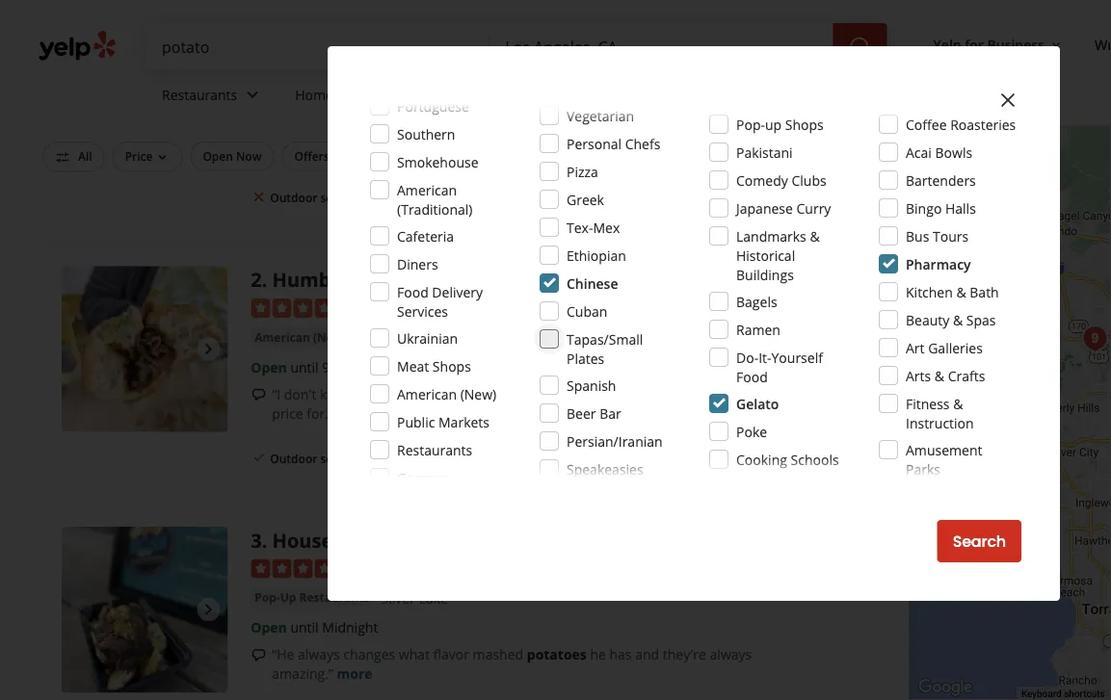 Task type: vqa. For each thing, say whether or not it's contained in the screenshot.
group within the Help Improve Yelp element
no



Task type: describe. For each thing, give the bounding box(es) containing it.
start for 2 . humble potato
[[746, 448, 782, 470]]

outdoor for humble
[[270, 450, 318, 466]]

1 horizontal spatial 16 checkmark v2 image
[[457, 189, 472, 205]]

tours
[[933, 227, 969, 245]]

slideshow element for 3
[[62, 527, 228, 693]]

open inside button
[[203, 148, 233, 164]]

open for 2
[[251, 358, 287, 376]]

"i for humble potato
[[272, 385, 281, 403]]

new
[[802, 148, 827, 164]]

house of mash link
[[272, 527, 414, 554]]

for for good
[[664, 148, 681, 164]]

cuban
[[567, 302, 608, 321]]

order for 1 . the potato sack
[[786, 187, 829, 209]]

offers delivery
[[294, 148, 378, 164]]

good
[[632, 148, 661, 164]]

ukrainian
[[397, 329, 458, 347]]

services inside food delivery services
[[397, 302, 448, 321]]

delivery up german
[[396, 450, 441, 466]]

burgers
[[363, 329, 408, 345]]

and inside he has and they're always amazing."
[[635, 646, 659, 664]]

open now
[[203, 148, 262, 164]]

silver lake
[[381, 590, 448, 608]]

reviews) for 1 . the potato sack
[[416, 37, 468, 56]]

bingo halls
[[906, 199, 976, 217]]

has
[[610, 646, 632, 664]]

outdoor seating for humble
[[270, 450, 361, 466]]

kitchen
[[906, 283, 953, 301]]

sack
[[382, 5, 426, 32]]

historical
[[736, 246, 795, 265]]

24 chevron down v2 image for home services
[[392, 83, 415, 106]]

sandwiches button
[[419, 328, 495, 347]]

start order for 2 . humble potato
[[746, 448, 829, 470]]

bagels
[[736, 293, 778, 311]]

shortcuts
[[1064, 689, 1105, 700]]

japanese curry
[[736, 199, 831, 217]]

the baked potato image
[[1076, 320, 1111, 359]]

arts
[[906, 367, 931, 385]]

open for 3
[[251, 619, 287, 637]]

yourself
[[772, 348, 823, 367]]

japanese
[[736, 199, 793, 217]]

amazing."
[[272, 665, 333, 684]]

. for 2
[[262, 266, 267, 293]]

amusement parks
[[906, 441, 983, 479]]

delivery inside button
[[332, 148, 378, 164]]

quite
[[284, 124, 316, 142]]

sandwiches
[[423, 329, 491, 345]]

house of mash image
[[62, 527, 228, 693]]

potatoes
[[527, 646, 587, 664]]

pop-up shops
[[736, 115, 824, 134]]

dinner
[[684, 148, 722, 164]]

landmarks & historical buildings
[[736, 227, 820, 284]]

humble potato image
[[62, 266, 228, 432]]

4.2 link
[[363, 35, 382, 56]]

1 always from the left
[[298, 646, 340, 664]]

they're
[[663, 646, 706, 664]]

beer
[[567, 404, 596, 423]]

personal
[[567, 134, 622, 153]]

1
[[251, 5, 262, 32]]

fried
[[369, 124, 398, 142]]

5 star rating image
[[251, 560, 355, 579]]

the
[[345, 124, 366, 142]]

more down the
[[326, 143, 362, 162]]

(new) inside button
[[313, 329, 347, 345]]

comedy
[[736, 171, 788, 189]]

mash
[[362, 527, 414, 554]]

he
[[590, 646, 606, 664]]

american (new) link
[[251, 328, 351, 347]]

& for landmarks
[[810, 227, 820, 245]]

flavor
[[433, 646, 469, 664]]

auto services link
[[430, 69, 573, 125]]

place,
[[675, 385, 711, 403]]

offers for offers delivery
[[294, 148, 329, 164]]

restaurants inside restaurants link
[[162, 85, 237, 104]]

slideshow element for 1
[[62, 5, 228, 172]]

16 filter v2 image
[[55, 150, 70, 165]]

wr link
[[1087, 27, 1111, 62]]

mr & mrs potato image
[[935, 266, 974, 305]]

roasteries
[[951, 115, 1016, 134]]

gelato
[[736, 395, 779, 413]]

/burger place, pay a pretty steep price for..."
[[272, 385, 828, 423]]

more link for of
[[337, 665, 373, 684]]

0 horizontal spatial a
[[500, 385, 508, 403]]

kitchen & bath
[[906, 283, 999, 301]]

0 horizontal spatial potato
[[402, 124, 447, 142]]

delivery inside food delivery services
[[432, 283, 483, 301]]

3 . house of mash
[[251, 527, 414, 554]]

1 horizontal spatial potato
[[579, 385, 624, 403]]

american (new) button
[[251, 328, 351, 347]]

16 checkmark v2 image for outdoor seating
[[251, 450, 266, 466]]

pop-up restaurants link
[[251, 589, 374, 608]]

more link for potato
[[344, 404, 380, 423]]

16 speech v2 image
[[251, 648, 266, 664]]

fitness
[[906, 395, 950, 413]]

mex
[[593, 218, 620, 237]]

with
[[488, 124, 515, 142]]

pharmacy
[[906, 255, 971, 273]]

24 chevron down v2 image for restaurants
[[241, 83, 264, 106]]

tapas/small
[[567, 330, 643, 348]]

vegetarian
[[567, 107, 634, 125]]

start order for 1 . the potato sack
[[746, 187, 829, 209]]

user actions element
[[918, 27, 1111, 66]]

greek
[[567, 190, 604, 209]]

seating for the
[[321, 190, 361, 205]]

tex-
[[567, 218, 593, 237]]

tapas/small plates
[[567, 330, 643, 368]]

business
[[988, 35, 1045, 53]]

home services link
[[280, 69, 430, 125]]

slideshow element for 2
[[62, 266, 228, 432]]

breakfast
[[255, 68, 311, 84]]

auto
[[446, 85, 476, 104]]

reservations button
[[398, 142, 495, 171]]

good for dinner button
[[619, 142, 734, 171]]

crafts
[[948, 367, 986, 385]]

& for fitness
[[953, 395, 963, 413]]

next image
[[197, 77, 220, 100]]

arts & crafts
[[906, 367, 986, 385]]

start order link for humble potato
[[728, 438, 847, 480]]

"i quite like the fried potato
[[272, 124, 447, 142]]

american (traditional)
[[397, 181, 473, 218]]

it-
[[759, 348, 772, 367]]

(new) inside search dialog
[[460, 385, 497, 403]]

speakeasies
[[567, 460, 644, 479]]

closed until 7:00 am tomorrow
[[251, 97, 448, 115]]

changes
[[344, 646, 395, 664]]



Task type: locate. For each thing, give the bounding box(es) containing it.
hot
[[754, 148, 775, 164]]

2 start order link from the top
[[728, 438, 847, 480]]

3 . from the top
[[262, 527, 267, 554]]

american (new) up public markets
[[397, 385, 497, 403]]

previous image
[[69, 338, 93, 361], [69, 599, 93, 622]]

2 vertical spatial until
[[291, 619, 319, 637]]

of
[[338, 527, 357, 554]]

offers for offers takeout
[[516, 148, 550, 164]]

0 vertical spatial slideshow element
[[62, 5, 228, 172]]

24 chevron down v2 image right next icon
[[241, 83, 264, 106]]

american up (traditional)
[[397, 181, 457, 199]]

2 start from the top
[[746, 448, 782, 470]]

16 chevron down v2 image
[[1049, 37, 1064, 53]]

slideshow element
[[62, 5, 228, 172], [62, 266, 228, 432], [62, 527, 228, 693]]

a for humble potato
[[741, 385, 748, 403]]

clubs
[[792, 171, 827, 189]]

16 checkmark v2 image down markets
[[457, 450, 472, 466]]

1 horizontal spatial offers
[[516, 148, 550, 164]]

for inside user actions element
[[965, 35, 984, 53]]

open up "don't"
[[251, 358, 287, 376]]

0 horizontal spatial restaurants
[[162, 85, 237, 104]]

1 horizontal spatial 24 chevron down v2 image
[[392, 83, 415, 106]]

. for 1
[[262, 5, 267, 32]]

. up 4.2 star rating image
[[262, 5, 267, 32]]

2 outdoor from the top
[[270, 450, 318, 466]]

food down the do-
[[736, 368, 768, 386]]

humble potato link
[[272, 266, 418, 293]]

search dialog
[[0, 0, 1111, 701]]

outdoor seating for the
[[270, 190, 361, 205]]

when
[[400, 385, 435, 403]]

bath
[[970, 283, 999, 301]]

0 vertical spatial start
[[746, 187, 782, 209]]

order down steep
[[786, 448, 829, 470]]

seating down offers delivery button
[[321, 190, 361, 205]]

for inside filters group
[[664, 148, 681, 164]]

search image
[[849, 36, 872, 59]]

2 16 speech v2 image from the top
[[251, 387, 266, 403]]

for right yelp
[[965, 35, 984, 53]]

1 horizontal spatial (new)
[[460, 385, 497, 403]]

0 vertical spatial american (new)
[[255, 329, 347, 345]]

1 vertical spatial outdoor
[[270, 450, 318, 466]]

offers down name
[[516, 148, 550, 164]]

cooking
[[736, 451, 787, 469]]

google image
[[914, 676, 977, 701]]

2 horizontal spatial restaurants
[[397, 441, 473, 459]]

breakfast & brunch
[[255, 68, 367, 84]]

keyboard
[[1022, 689, 1062, 700]]

bartenders
[[906, 171, 976, 189]]

1 horizontal spatial food
[[736, 368, 768, 386]]

more
[[767, 124, 801, 142], [326, 143, 362, 162], [344, 404, 380, 423], [337, 665, 373, 684]]

1 horizontal spatial services
[[397, 302, 448, 321]]

1 order from the top
[[786, 187, 829, 209]]

tex-mex
[[567, 218, 620, 237]]

reviews) for 2 . humble potato
[[416, 298, 468, 316]]

24 chevron down v2 image
[[241, 83, 264, 106], [392, 83, 415, 106]]

delivery up cafeteria
[[396, 190, 441, 205]]

1 vertical spatial american (new)
[[397, 385, 497, 403]]

offers takeout
[[516, 148, 599, 164]]

None search field
[[147, 23, 891, 69]]

sandwiches link
[[419, 328, 495, 347]]

(733
[[386, 298, 413, 316]]

16 checkmark v2 image down 'smokehouse'
[[457, 189, 472, 205]]

food down diners
[[397, 283, 429, 301]]

public markets
[[397, 413, 490, 431]]

sack,
[[666, 124, 698, 142]]

markets
[[439, 413, 490, 431]]

1 vertical spatial seating
[[321, 450, 361, 466]]

potato inside 'balls--with a name like the potato sack, they need more potato items..."'
[[805, 124, 846, 142]]

offers delivery button
[[282, 142, 390, 171]]

0 vertical spatial "i
[[272, 124, 281, 142]]

acai
[[906, 143, 932, 161]]

outdoor right 16 close v2 icon
[[270, 190, 318, 205]]

like up offers delivery
[[320, 124, 341, 142]]

comedy clubs
[[736, 171, 827, 189]]

food inside food delivery services
[[397, 283, 429, 301]]

2 vertical spatial slideshow element
[[62, 527, 228, 693]]

0 vertical spatial pop-
[[736, 115, 765, 134]]

1 horizontal spatial restaurants
[[299, 590, 370, 606]]

0 vertical spatial until
[[299, 97, 327, 115]]

seating down for..."
[[321, 450, 361, 466]]

& inside button
[[314, 68, 323, 84]]

1 vertical spatial american
[[255, 329, 310, 345]]

reviews) right "(231"
[[416, 37, 468, 56]]

the inside 'balls--with a name like the potato sack, they need more potato items..."'
[[594, 124, 617, 142]]

previous image for 3
[[69, 599, 93, 622]]

1 horizontal spatial shops
[[785, 115, 824, 134]]

16 checkmark v2 image
[[457, 189, 472, 205], [376, 450, 392, 466]]

1 outdoor seating from the top
[[270, 190, 361, 205]]

1 vertical spatial 16 speech v2 image
[[251, 387, 266, 403]]

buildings
[[736, 266, 794, 284]]

asian
[[541, 385, 575, 403]]

until up "don't"
[[291, 358, 319, 376]]

0 vertical spatial reviews)
[[416, 37, 468, 56]]

1 vertical spatial the
[[594, 124, 617, 142]]

american (new) inside button
[[255, 329, 347, 345]]

cafeteria
[[397, 227, 454, 245]]

and right hot
[[778, 148, 799, 164]]

shops up you
[[433, 357, 471, 375]]

like
[[320, 124, 341, 142], [569, 124, 591, 142]]

outdoor for the
[[270, 190, 318, 205]]

1 16 speech v2 image from the top
[[251, 126, 266, 142]]

2 . from the top
[[262, 266, 267, 293]]

1 . from the top
[[262, 5, 267, 32]]

restaurants inside 'pop-up restaurants' button
[[299, 590, 370, 606]]

24 chevron down v2 image inside home services link
[[392, 83, 415, 106]]

balls-
[[450, 124, 484, 142]]

0 vertical spatial outdoor
[[270, 190, 318, 205]]

1 vertical spatial takeout
[[476, 450, 522, 466]]

a for the potato sack
[[519, 124, 526, 142]]

2 seating from the top
[[321, 450, 361, 466]]

order
[[786, 187, 829, 209], [786, 448, 829, 470]]

like right name
[[569, 124, 591, 142]]

and
[[778, 148, 799, 164], [635, 646, 659, 664]]

2 previous image from the top
[[69, 599, 93, 622]]

start for 1 . the potato sack
[[746, 187, 782, 209]]

1 start order from the top
[[746, 187, 829, 209]]

restaurants inside search dialog
[[397, 441, 473, 459]]

0 horizontal spatial like
[[320, 124, 341, 142]]

"i up price
[[272, 385, 281, 403]]

beauty
[[906, 311, 950, 329]]

potato for humble potato
[[353, 266, 418, 293]]

1 vertical spatial and
[[635, 646, 659, 664]]

the left the chefs
[[594, 124, 617, 142]]

delivery down the
[[332, 148, 378, 164]]

american down meat shops
[[397, 385, 457, 403]]

public
[[397, 413, 435, 431]]

2 vertical spatial open
[[251, 619, 287, 637]]

1 "i from the top
[[272, 124, 281, 142]]

1 horizontal spatial pop-
[[736, 115, 765, 134]]

2 24 chevron down v2 image from the left
[[392, 83, 415, 106]]

outdoor seating down offers delivery
[[270, 190, 361, 205]]

& right "arts"
[[935, 367, 945, 385]]

1 start order link from the top
[[728, 177, 847, 219]]

start down poke
[[746, 448, 782, 470]]

pretty
[[752, 385, 790, 403]]

0 horizontal spatial 16 checkmark v2 image
[[376, 450, 392, 466]]

& for kitchen
[[957, 283, 966, 301]]

. for 3
[[262, 527, 267, 554]]

up
[[765, 115, 782, 134]]

1 like from the left
[[320, 124, 341, 142]]

delivery up sandwiches
[[432, 283, 483, 301]]

1 horizontal spatial like
[[569, 124, 591, 142]]

.
[[262, 5, 267, 32], [262, 266, 267, 293], [262, 527, 267, 554]]

0 vertical spatial restaurants
[[162, 85, 237, 104]]

2 start order from the top
[[746, 448, 829, 470]]

a right the pay
[[741, 385, 748, 403]]

a inside 'balls--with a name like the potato sack, they need more potato items..."'
[[519, 124, 526, 142]]

16 speech v2 image for 1
[[251, 126, 266, 142]]

0 horizontal spatial for
[[664, 148, 681, 164]]

1 horizontal spatial and
[[778, 148, 799, 164]]

16 checkmark v2 image
[[376, 189, 392, 205], [251, 450, 266, 466], [457, 450, 472, 466]]

more up hot and new
[[767, 124, 801, 142]]

outdoor seating down for..."
[[270, 450, 361, 466]]

beauty & spas
[[906, 311, 996, 329]]

for for yelp
[[965, 35, 984, 53]]

4.3
[[363, 298, 382, 316]]

like inside 'balls--with a name like the potato sack, they need more potato items..."'
[[569, 124, 591, 142]]

humble potato image
[[1027, 439, 1066, 477]]

. left house
[[262, 527, 267, 554]]

& left spas
[[953, 311, 963, 329]]

next image for 3 . house of mash
[[197, 599, 220, 622]]

16 checkmark v2 image up 3
[[251, 450, 266, 466]]

2 slideshow element from the top
[[62, 266, 228, 432]]

16 speech v2 image left "don't"
[[251, 387, 266, 403]]

pop-up restaurants button
[[251, 589, 374, 608]]

"i for the potato sack
[[272, 124, 281, 142]]

more link down changes
[[337, 665, 373, 684]]

potato down tomorrow
[[402, 124, 447, 142]]

instruction
[[906, 414, 974, 432]]

open up 16 speech v2 image
[[251, 619, 287, 637]]

potato for the potato sack
[[313, 5, 377, 32]]

shops right up
[[785, 115, 824, 134]]

3
[[251, 527, 262, 554]]

reviews)
[[416, 37, 468, 56], [416, 298, 468, 316]]

food inside do-it-yourself food
[[736, 368, 768, 386]]

for down sack,
[[664, 148, 681, 164]]

close image
[[997, 89, 1020, 112]]

price
[[272, 404, 303, 423]]

next image left the up
[[197, 599, 220, 622]]

1 next image from the top
[[197, 338, 220, 361]]

. left humble
[[262, 266, 267, 293]]

business categories element
[[147, 69, 1111, 125]]

you
[[438, 385, 461, 403]]

2 vertical spatial .
[[262, 527, 267, 554]]

& for beauty
[[953, 311, 963, 329]]

ethiopian
[[567, 246, 626, 265]]

reservations
[[411, 148, 483, 164]]

0 vertical spatial open
[[203, 148, 233, 164]]

0 vertical spatial shops
[[785, 115, 824, 134]]

pop- inside button
[[255, 590, 280, 606]]

& left bath
[[957, 283, 966, 301]]

1 horizontal spatial always
[[710, 646, 752, 664]]

start up landmarks
[[746, 187, 782, 209]]

until up quite at the left of the page
[[299, 97, 327, 115]]

breakfast & brunch button
[[251, 67, 371, 86]]

1 vertical spatial next image
[[197, 599, 220, 622]]

1 reviews) from the top
[[416, 37, 468, 56]]

1 horizontal spatial american (new)
[[397, 385, 497, 403]]

2 vertical spatial potato
[[353, 266, 418, 293]]

poke
[[736, 423, 767, 441]]

american
[[397, 181, 457, 199], [255, 329, 310, 345], [397, 385, 457, 403]]

4.2 star rating image
[[251, 38, 355, 57]]

0 horizontal spatial services
[[337, 85, 388, 104]]

16 close v2 image
[[251, 189, 266, 205]]

open left now
[[203, 148, 233, 164]]

1 24 chevron down v2 image from the left
[[241, 83, 264, 106]]

previous image for 2
[[69, 338, 93, 361]]

services for auto services
[[479, 85, 530, 104]]

2 horizontal spatial potato
[[805, 124, 846, 142]]

0 horizontal spatial american (new)
[[255, 329, 347, 345]]

1 vertical spatial for
[[664, 148, 681, 164]]

potato up "good"
[[621, 124, 662, 142]]

until for humble
[[291, 358, 319, 376]]

0 vertical spatial order
[[786, 187, 829, 209]]

the
[[272, 5, 308, 32], [594, 124, 617, 142]]

pop- for up
[[736, 115, 765, 134]]

1 previous image from the top
[[69, 338, 93, 361]]

more inside 'balls--with a name like the potato sack, they need more potato items..."'
[[767, 124, 801, 142]]

1 horizontal spatial for
[[965, 35, 984, 53]]

order for 2 . humble potato
[[786, 448, 829, 470]]

american (new) down 4.3 star rating image
[[255, 329, 347, 345]]

2 horizontal spatial 16 checkmark v2 image
[[457, 450, 472, 466]]

auto services
[[446, 85, 530, 104]]

1 vertical spatial reviews)
[[416, 298, 468, 316]]

a right with
[[519, 124, 526, 142]]

3 slideshow element from the top
[[62, 527, 228, 693]]

2 horizontal spatial a
[[741, 385, 748, 403]]

0 horizontal spatial and
[[635, 646, 659, 664]]

meat
[[397, 357, 429, 375]]

restaurants link
[[147, 69, 280, 125]]

(new) up markets
[[460, 385, 497, 403]]

name
[[530, 124, 566, 142]]

1 vertical spatial restaurants
[[397, 441, 473, 459]]

& down "curry"
[[810, 227, 820, 245]]

1 vertical spatial outdoor seating
[[270, 450, 361, 466]]

american inside the american (traditional)
[[397, 181, 457, 199]]

pakistani
[[736, 143, 793, 161]]

1 horizontal spatial takeout
[[553, 148, 599, 164]]

more down changes
[[337, 665, 373, 684]]

bowls
[[935, 143, 973, 161]]

offers takeout button
[[503, 142, 611, 171]]

yelp for business
[[934, 35, 1045, 53]]

humble
[[272, 266, 348, 293]]

chefs
[[625, 134, 661, 153]]

1 seating from the top
[[321, 190, 361, 205]]

services
[[337, 85, 388, 104], [479, 85, 530, 104], [397, 302, 448, 321]]

0 vertical spatial next image
[[197, 338, 220, 361]]

restaurants up midnight
[[299, 590, 370, 606]]

bingo
[[906, 199, 942, 217]]

16 checkmark v2 image left the american (traditional) at left top
[[376, 189, 392, 205]]

1 vertical spatial pop-
[[255, 590, 280, 606]]

& inside fitness & instruction
[[953, 395, 963, 413]]

0 vertical spatial food
[[397, 283, 429, 301]]

offers down quite at the left of the page
[[294, 148, 329, 164]]

1 vertical spatial potato
[[621, 124, 662, 142]]

& for breakfast
[[314, 68, 323, 84]]

potato up new
[[805, 124, 846, 142]]

bus tours
[[906, 227, 969, 245]]

a right the to
[[500, 385, 508, 403]]

house
[[272, 527, 333, 554]]

1 start from the top
[[746, 187, 782, 209]]

search
[[953, 531, 1006, 553]]

& up the instruction
[[953, 395, 963, 413]]

to
[[484, 385, 497, 403]]

16 speech v2 image for 2
[[251, 387, 266, 403]]

until for the
[[299, 97, 327, 115]]

and right has
[[635, 646, 659, 664]]

0 vertical spatial start order
[[746, 187, 829, 209]]

until for house
[[291, 619, 319, 637]]

restaurants up open now button
[[162, 85, 237, 104]]

american inside button
[[255, 329, 310, 345]]

start order link
[[728, 177, 847, 219], [728, 438, 847, 480]]

1 vertical spatial food
[[736, 368, 768, 386]]

always right they're
[[710, 646, 752, 664]]

1 vertical spatial (new)
[[460, 385, 497, 403]]

restaurants down public markets
[[397, 441, 473, 459]]

reviews) up sandwiches
[[416, 298, 468, 316]]

the up 4.2 star rating image
[[272, 5, 308, 32]]

steep
[[793, 385, 828, 403]]

2 vertical spatial restaurants
[[299, 590, 370, 606]]

1 vertical spatial start
[[746, 448, 782, 470]]

more down dude, at the bottom
[[344, 404, 380, 423]]

24 chevron down v2 image inside restaurants link
[[241, 83, 264, 106]]

2 vertical spatial american
[[397, 385, 457, 403]]

order down new
[[786, 187, 829, 209]]

0 horizontal spatial shops
[[433, 357, 471, 375]]

2
[[251, 266, 262, 293]]

24 chevron down v2 image right am
[[392, 83, 415, 106]]

1 vertical spatial previous image
[[69, 599, 93, 622]]

0 vertical spatial more link
[[344, 404, 380, 423]]

map region
[[769, 0, 1111, 701]]

1 slideshow element from the top
[[62, 5, 228, 172]]

0 horizontal spatial always
[[298, 646, 340, 664]]

know,
[[320, 385, 357, 403]]

0 vertical spatial takeout
[[553, 148, 599, 164]]

16 checkmark v2 image for takeout
[[457, 450, 472, 466]]

the potato sack link
[[272, 5, 426, 32]]

galleries
[[928, 339, 983, 357]]

1 outdoor from the top
[[270, 190, 318, 205]]

pop- up pakistani
[[736, 115, 765, 134]]

open until 9:00 pm
[[251, 358, 373, 376]]

more link down dude, at the bottom
[[344, 404, 380, 423]]

0 vertical spatial potato
[[313, 5, 377, 32]]

"i left quite at the left of the page
[[272, 124, 281, 142]]

filters group
[[39, 142, 844, 172]]

& inside "landmarks & historical buildings"
[[810, 227, 820, 245]]

pop-up restaurants
[[255, 590, 370, 606]]

1 horizontal spatial the
[[594, 124, 617, 142]]

0 horizontal spatial food
[[397, 283, 429, 301]]

1 vertical spatial 16 checkmark v2 image
[[376, 450, 392, 466]]

he has and they're always amazing."
[[272, 646, 752, 684]]

2 order from the top
[[786, 448, 829, 470]]

start order link for the potato sack
[[728, 177, 847, 219]]

1 vertical spatial "i
[[272, 385, 281, 403]]

0 vertical spatial start order link
[[728, 177, 847, 219]]

services for home services
[[337, 85, 388, 104]]

0 vertical spatial previous image
[[69, 338, 93, 361]]

16 checkmark v2 image down dude, at the bottom
[[376, 450, 392, 466]]

0 vertical spatial .
[[262, 5, 267, 32]]

always up amazing."
[[298, 646, 340, 664]]

0 horizontal spatial (new)
[[313, 329, 347, 345]]

0 horizontal spatial takeout
[[476, 450, 522, 466]]

0 vertical spatial american
[[397, 181, 457, 199]]

personal chefs
[[567, 134, 661, 153]]

2 offers from the left
[[516, 148, 550, 164]]

dude,
[[361, 385, 397, 403]]

1 vertical spatial order
[[786, 448, 829, 470]]

next image for 2 . humble potato
[[197, 338, 220, 361]]

2 outdoor seating from the top
[[270, 450, 361, 466]]

pop- down 5 star rating image
[[255, 590, 280, 606]]

acai bowls
[[906, 143, 973, 161]]

(733 reviews)
[[386, 298, 468, 316]]

0 horizontal spatial 24 chevron down v2 image
[[241, 83, 264, 106]]

0 vertical spatial 16 speech v2 image
[[251, 126, 266, 142]]

4.3 star rating image
[[251, 299, 355, 318]]

"he always changes what flavor mashed potatoes
[[272, 646, 587, 664]]

0 vertical spatial 16 checkmark v2 image
[[457, 189, 472, 205]]

&
[[314, 68, 323, 84], [810, 227, 820, 245], [957, 283, 966, 301], [953, 311, 963, 329], [935, 367, 945, 385], [953, 395, 963, 413]]

0 vertical spatial outdoor seating
[[270, 190, 361, 205]]

16 checkmark v2 image for delivery
[[376, 189, 392, 205]]

next image
[[197, 338, 220, 361], [197, 599, 220, 622]]

& for arts
[[935, 367, 945, 385]]

1 vertical spatial until
[[291, 358, 319, 376]]

2 always from the left
[[710, 646, 752, 664]]

potato up 4.3 link
[[353, 266, 418, 293]]

0 horizontal spatial 16 checkmark v2 image
[[251, 450, 266, 466]]

potato inside 'balls--with a name like the potato sack, they need more potato items..."'
[[621, 124, 662, 142]]

0 vertical spatial seating
[[321, 190, 361, 205]]

pop- for up
[[255, 590, 280, 606]]

american (new) inside search dialog
[[397, 385, 497, 403]]

2 "i from the top
[[272, 385, 281, 403]]

1 vertical spatial open
[[251, 358, 287, 376]]

0 horizontal spatial the
[[272, 5, 308, 32]]

the potato sack image
[[62, 5, 228, 172]]

0 horizontal spatial pop-
[[255, 590, 280, 606]]

next image left american (new) button at left top
[[197, 338, 220, 361]]

american down 4.3 star rating image
[[255, 329, 310, 345]]

parks
[[906, 460, 941, 479]]

2 like from the left
[[569, 124, 591, 142]]

and inside 'button'
[[778, 148, 799, 164]]

a inside "/burger place, pay a pretty steep price for...""
[[741, 385, 748, 403]]

potato up beer bar
[[579, 385, 624, 403]]

16 speech v2 image up now
[[251, 126, 266, 142]]

1 vertical spatial slideshow element
[[62, 266, 228, 432]]

pop- inside search dialog
[[736, 115, 765, 134]]

closed
[[251, 97, 295, 115]]

1 offers from the left
[[294, 148, 329, 164]]

0 vertical spatial for
[[965, 35, 984, 53]]

a
[[519, 124, 526, 142], [500, 385, 508, 403], [741, 385, 748, 403]]

takeout inside button
[[553, 148, 599, 164]]

balls--with a name like the potato sack, they need more potato items..."
[[272, 124, 846, 162]]

outdoor down price
[[270, 450, 318, 466]]

restaurants
[[162, 85, 237, 104], [397, 441, 473, 459], [299, 590, 370, 606]]

seating for humble
[[321, 450, 361, 466]]

16 speech v2 image
[[251, 126, 266, 142], [251, 387, 266, 403]]

until down 'pop-up restaurants' button in the left bottom of the page
[[291, 619, 319, 637]]

2 reviews) from the top
[[416, 298, 468, 316]]

potato up 4.2 link
[[313, 5, 377, 32]]

& up home in the left top of the page
[[314, 68, 323, 84]]

(new) up 9:00 on the bottom left of page
[[313, 329, 347, 345]]

2 next image from the top
[[197, 599, 220, 622]]

always inside he has and they're always amazing."
[[710, 646, 752, 664]]

0 vertical spatial (new)
[[313, 329, 347, 345]]

ramen
[[736, 321, 781, 339]]

24 chevron down v2 image
[[534, 83, 557, 106]]

1 horizontal spatial a
[[519, 124, 526, 142]]

1 vertical spatial start order
[[746, 448, 829, 470]]



